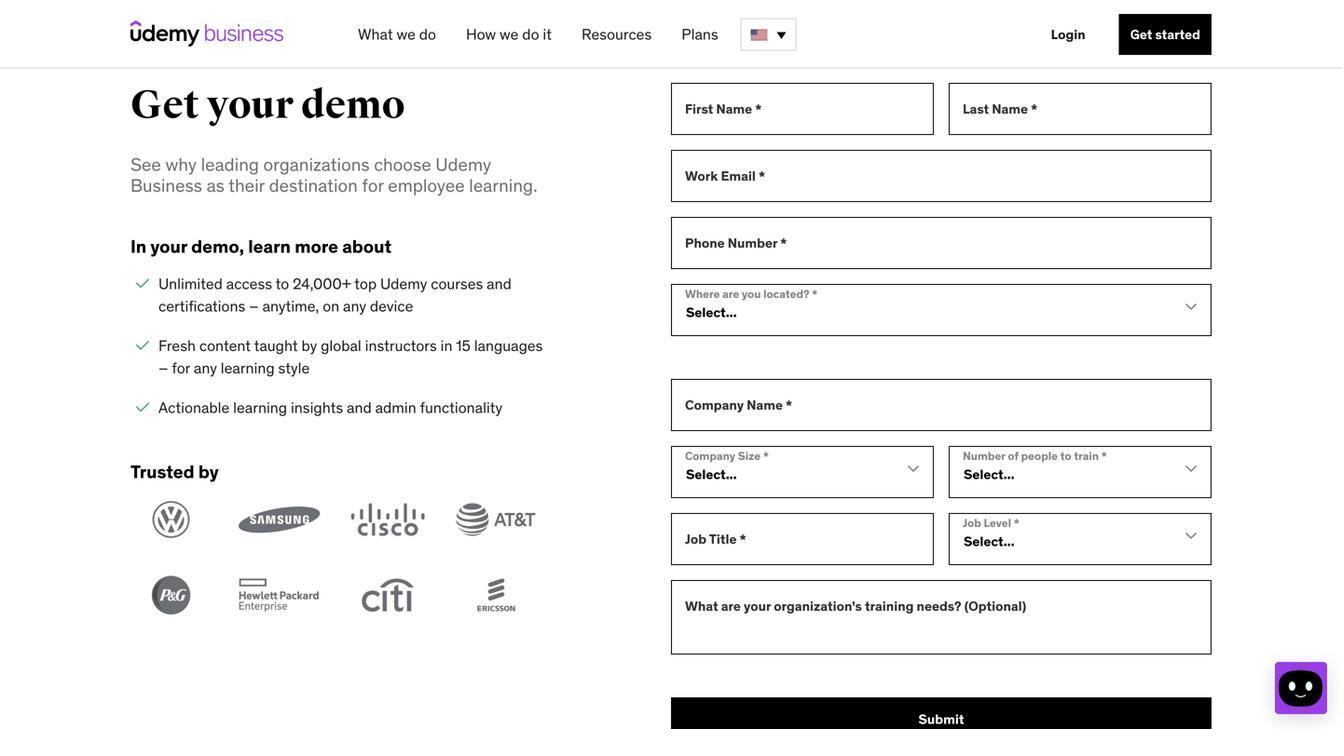 Task type: locate. For each thing, give the bounding box(es) containing it.
0 vertical spatial company
[[685, 397, 744, 414]]

1 horizontal spatial to
[[1060, 449, 1071, 463]]

plans button
[[674, 18, 726, 51]]

What are your organization's training needs? (Optional) text field
[[671, 580, 1212, 655]]

last
[[963, 100, 989, 117]]

what for what are your organization's training needs? (optional)
[[685, 598, 718, 615]]

see why leading organizations choose udemy business as their destination for employee learning.
[[130, 153, 537, 197]]

number left 'of'
[[963, 449, 1005, 463]]

1 vertical spatial by
[[198, 461, 219, 483]]

we left how
[[397, 25, 416, 44]]

admin
[[375, 398, 416, 418]]

0 vertical spatial and
[[487, 274, 512, 294]]

style
[[278, 359, 310, 378]]

phone
[[685, 235, 725, 251]]

to left train
[[1060, 449, 1071, 463]]

udemy
[[435, 153, 491, 175], [380, 274, 427, 294]]

by right trusted
[[198, 461, 219, 483]]

we right how
[[500, 25, 519, 44]]

0 vertical spatial get
[[1130, 26, 1152, 43]]

learning down the style
[[233, 398, 287, 418]]

– inside fresh content taught by global instructors in 15 languages – for any learning style
[[158, 359, 168, 378]]

learning.
[[469, 174, 537, 197]]

in
[[440, 336, 452, 356]]

1 horizontal spatial number
[[963, 449, 1005, 463]]

1 vertical spatial get
[[130, 81, 199, 129]]

1 vertical spatial number
[[963, 449, 1005, 463]]

for for unlimited access to 24,000+ top udemy courses and certifications – anytime, on any device
[[172, 359, 190, 378]]

0 horizontal spatial any
[[194, 359, 217, 378]]

do
[[419, 25, 436, 44], [522, 25, 539, 44]]

1 horizontal spatial do
[[522, 25, 539, 44]]

1 vertical spatial are
[[721, 598, 741, 615]]

1 horizontal spatial get
[[1130, 26, 1152, 43]]

by inside fresh content taught by global instructors in 15 languages – for any learning style
[[301, 336, 317, 356]]

located?
[[763, 287, 809, 301]]

for inside fresh content taught by global instructors in 15 languages – for any learning style
[[172, 359, 190, 378]]

* for company size *
[[763, 449, 769, 463]]

any
[[343, 297, 366, 316], [194, 359, 217, 378]]

1 horizontal spatial for
[[362, 174, 384, 197]]

to up anytime, at the top left of page
[[276, 274, 289, 294]]

what for what we do
[[358, 25, 393, 44]]

Company Name * text field
[[671, 379, 1212, 431]]

get
[[1130, 26, 1152, 43], [130, 81, 199, 129]]

any down content at top left
[[194, 359, 217, 378]]

we inside how we do it dropdown button
[[500, 25, 519, 44]]

learning
[[221, 359, 275, 378], [233, 398, 287, 418]]

1 horizontal spatial and
[[487, 274, 512, 294]]

and left admin
[[347, 398, 372, 418]]

*
[[755, 100, 762, 117], [1031, 100, 1037, 117], [759, 168, 765, 184], [780, 235, 787, 251], [812, 287, 818, 301], [786, 397, 792, 414], [763, 449, 769, 463], [1101, 449, 1107, 463], [1014, 516, 1019, 531], [740, 531, 746, 548]]

company left size
[[685, 449, 735, 463]]

1 vertical spatial learning
[[233, 398, 287, 418]]

1 company from the top
[[685, 397, 744, 414]]

do inside what we do dropdown button
[[419, 25, 436, 44]]

udemy right choose
[[435, 153, 491, 175]]

by
[[301, 336, 317, 356], [198, 461, 219, 483]]

2 vertical spatial your
[[744, 598, 771, 615]]

(optional)
[[964, 598, 1026, 615]]

how we do it button
[[458, 18, 559, 51]]

any right on
[[343, 297, 366, 316]]

what down job title *
[[685, 598, 718, 615]]

1 horizontal spatial job
[[963, 516, 981, 531]]

udemy inside unlimited access to 24,000+ top udemy courses and certifications – anytime, on any device
[[380, 274, 427, 294]]

needs?
[[917, 598, 961, 615]]

0 horizontal spatial job
[[685, 531, 707, 548]]

0 horizontal spatial what
[[358, 25, 393, 44]]

0 vertical spatial number
[[728, 235, 777, 251]]

at&t logo image
[[455, 501, 536, 539]]

we
[[397, 25, 416, 44], [500, 25, 519, 44]]

1 horizontal spatial what
[[685, 598, 718, 615]]

company up company size *
[[685, 397, 744, 414]]

1 vertical spatial company
[[685, 449, 735, 463]]

by up the style
[[301, 336, 317, 356]]

your right "in"
[[150, 235, 187, 258]]

volkswagen logo image
[[130, 501, 212, 539]]

hewlett packard enterprise logo image
[[239, 576, 320, 615]]

job
[[963, 516, 981, 531], [685, 531, 707, 548]]

for left employee
[[362, 174, 384, 197]]

0 horizontal spatial get
[[130, 81, 199, 129]]

1 vertical spatial what
[[685, 598, 718, 615]]

number right phone on the top
[[728, 235, 777, 251]]

0 vertical spatial udemy
[[435, 153, 491, 175]]

email
[[721, 168, 756, 184]]

title
[[709, 531, 737, 548]]

resources
[[582, 25, 652, 44]]

1 horizontal spatial by
[[301, 336, 317, 356]]

company for company name *
[[685, 397, 744, 414]]

employee
[[388, 174, 465, 197]]

for inside see why leading organizations choose udemy business as their destination for employee learning.
[[362, 174, 384, 197]]

your
[[207, 81, 294, 129], [150, 235, 187, 258], [744, 598, 771, 615]]

1 vertical spatial for
[[172, 359, 190, 378]]

what are your organization's training needs? (optional)
[[685, 598, 1026, 615]]

learning down content at top left
[[221, 359, 275, 378]]

content
[[199, 336, 251, 356]]

citi logo image
[[347, 576, 428, 615]]

0 horizontal spatial –
[[158, 359, 168, 378]]

job left title
[[685, 531, 707, 548]]

any inside fresh content taught by global instructors in 15 languages – for any learning style
[[194, 359, 217, 378]]

* for job level *
[[1014, 516, 1019, 531]]

any inside unlimited access to 24,000+ top udemy courses and certifications – anytime, on any device
[[343, 297, 366, 316]]

get inside menu navigation
[[1130, 26, 1152, 43]]

as
[[207, 174, 225, 197]]

–
[[249, 297, 259, 316], [158, 359, 168, 378]]

1 vertical spatial to
[[1060, 449, 1071, 463]]

your left organization's
[[744, 598, 771, 615]]

company
[[685, 397, 744, 414], [685, 449, 735, 463]]

on
[[323, 297, 339, 316]]

name up size
[[747, 397, 783, 414]]

are for what
[[721, 598, 741, 615]]

0 horizontal spatial we
[[397, 25, 416, 44]]

1 horizontal spatial udemy
[[435, 153, 491, 175]]

get started
[[1130, 26, 1200, 43]]

1 horizontal spatial any
[[343, 297, 366, 316]]

for
[[362, 174, 384, 197], [172, 359, 190, 378]]

actionable learning insights and admin functionality
[[158, 398, 503, 418]]

do inside how we do it dropdown button
[[522, 25, 539, 44]]

courses
[[431, 274, 483, 294]]

we inside what we do dropdown button
[[397, 25, 416, 44]]

1 vertical spatial udemy
[[380, 274, 427, 294]]

login
[[1051, 26, 1085, 43]]

0 vertical spatial for
[[362, 174, 384, 197]]

First Name * text field
[[671, 83, 934, 135]]

do left it
[[522, 25, 539, 44]]

job for job title *
[[685, 531, 707, 548]]

2 we from the left
[[500, 25, 519, 44]]

how we do it
[[466, 25, 552, 44]]

2 do from the left
[[522, 25, 539, 44]]

1 horizontal spatial –
[[249, 297, 259, 316]]

actionable
[[158, 398, 230, 418]]

choose
[[374, 153, 431, 175]]

1 vertical spatial your
[[150, 235, 187, 258]]

number
[[728, 235, 777, 251], [963, 449, 1005, 463]]

level
[[984, 516, 1011, 531]]

0 vertical spatial learning
[[221, 359, 275, 378]]

what inside dropdown button
[[358, 25, 393, 44]]

are
[[722, 287, 739, 301], [721, 598, 741, 615]]

about
[[342, 235, 392, 258]]

0 vertical spatial what
[[358, 25, 393, 44]]

name right the first
[[716, 100, 752, 117]]

number of people to train *
[[963, 449, 1107, 463]]

are down title
[[721, 598, 741, 615]]

– inside unlimited access to 24,000+ top udemy courses and certifications – anytime, on any device
[[249, 297, 259, 316]]

0 horizontal spatial your
[[150, 235, 187, 258]]

and right "courses"
[[487, 274, 512, 294]]

and inside unlimited access to 24,000+ top udemy courses and certifications – anytime, on any device
[[487, 274, 512, 294]]

started
[[1155, 26, 1200, 43]]

* for company name *
[[786, 397, 792, 414]]

where are you located? *
[[685, 287, 818, 301]]

15
[[456, 336, 470, 356]]

get up why
[[130, 81, 199, 129]]

1 do from the left
[[419, 25, 436, 44]]

name
[[716, 100, 752, 117], [992, 100, 1028, 117], [747, 397, 783, 414]]

2 company from the top
[[685, 449, 735, 463]]

samsung logo image
[[239, 501, 320, 539]]

– for anytime,
[[249, 297, 259, 316]]

1 we from the left
[[397, 25, 416, 44]]

we for how
[[500, 25, 519, 44]]

get left started
[[1130, 26, 1152, 43]]

are left you
[[722, 287, 739, 301]]

what up demo
[[358, 25, 393, 44]]

1 vertical spatial any
[[194, 359, 217, 378]]

0 vertical spatial –
[[249, 297, 259, 316]]

0 horizontal spatial do
[[419, 25, 436, 44]]

unlimited access to 24,000+ top udemy courses and certifications – anytime, on any device
[[158, 274, 512, 316]]

to
[[276, 274, 289, 294], [1060, 449, 1071, 463]]

get your demo
[[130, 81, 405, 129]]

menu navigation
[[343, 0, 1212, 69]]

Phone Number * telephone field
[[671, 217, 1212, 269]]

– down the 'fresh'
[[158, 359, 168, 378]]

1 horizontal spatial we
[[500, 25, 519, 44]]

name right last
[[992, 100, 1028, 117]]

0 vertical spatial any
[[343, 297, 366, 316]]

1 vertical spatial –
[[158, 359, 168, 378]]

why
[[165, 153, 197, 175]]

– down access at the top of page
[[249, 297, 259, 316]]

0 vertical spatial by
[[301, 336, 317, 356]]

login button
[[1040, 14, 1097, 55]]

job left level
[[963, 516, 981, 531]]

0 vertical spatial your
[[207, 81, 294, 129]]

udemy for learning.
[[435, 153, 491, 175]]

resources button
[[574, 18, 659, 51]]

0 horizontal spatial to
[[276, 274, 289, 294]]

udemy inside see why leading organizations choose udemy business as their destination for employee learning.
[[435, 153, 491, 175]]

0 horizontal spatial for
[[172, 359, 190, 378]]

1 horizontal spatial your
[[207, 81, 294, 129]]

for down the 'fresh'
[[172, 359, 190, 378]]

do left how
[[419, 25, 436, 44]]

0 vertical spatial to
[[276, 274, 289, 294]]

0 vertical spatial are
[[722, 287, 739, 301]]

1 vertical spatial and
[[347, 398, 372, 418]]

company size *
[[685, 449, 769, 463]]

to inside unlimited access to 24,000+ top udemy courses and certifications – anytime, on any device
[[276, 274, 289, 294]]

what
[[358, 25, 393, 44], [685, 598, 718, 615]]

udemy up "device"
[[380, 274, 427, 294]]

get for get started
[[1130, 26, 1152, 43]]

0 horizontal spatial by
[[198, 461, 219, 483]]

your up leading
[[207, 81, 294, 129]]

0 horizontal spatial udemy
[[380, 274, 427, 294]]



Task type: describe. For each thing, give the bounding box(es) containing it.
people
[[1021, 449, 1058, 463]]

learn
[[248, 235, 291, 258]]

business
[[130, 174, 202, 197]]

what we do
[[358, 25, 436, 44]]

ericsson logo image
[[455, 576, 536, 615]]

* for work email *
[[759, 168, 765, 184]]

submit
[[918, 711, 964, 728]]

get for get your demo
[[130, 81, 199, 129]]

work
[[685, 168, 718, 184]]

destination
[[269, 174, 358, 197]]

phone number *
[[685, 235, 787, 251]]

* for first name *
[[755, 100, 762, 117]]

learning inside fresh content taught by global instructors in 15 languages – for any learning style
[[221, 359, 275, 378]]

train
[[1074, 449, 1099, 463]]

fresh
[[158, 336, 196, 356]]

your for demo,
[[150, 235, 187, 258]]

certifications
[[158, 297, 245, 316]]

do for what we do
[[419, 25, 436, 44]]

it
[[543, 25, 552, 44]]

unlimited
[[158, 274, 223, 294]]

training
[[865, 598, 914, 615]]

job for job level *
[[963, 516, 981, 531]]

name for last
[[992, 100, 1028, 117]]

get started link
[[1119, 14, 1212, 55]]

trusted by
[[130, 461, 219, 483]]

first
[[685, 100, 713, 117]]

leading
[[201, 153, 259, 175]]

24,000+
[[293, 274, 351, 294]]

udemy business image
[[130, 21, 283, 47]]

2 horizontal spatial your
[[744, 598, 771, 615]]

do for how we do it
[[522, 25, 539, 44]]

– for for
[[158, 359, 168, 378]]

* for phone number *
[[780, 235, 787, 251]]

taught
[[254, 336, 298, 356]]

you
[[742, 287, 761, 301]]

* for job title *
[[740, 531, 746, 548]]

0 horizontal spatial and
[[347, 398, 372, 418]]

last name *
[[963, 100, 1037, 117]]

job level *
[[963, 516, 1019, 531]]

where
[[685, 287, 720, 301]]

job title *
[[685, 531, 746, 548]]

organization's
[[774, 598, 862, 615]]

plans
[[682, 25, 718, 44]]

their
[[228, 174, 265, 197]]

for for get your demo
[[362, 174, 384, 197]]

insights
[[291, 398, 343, 418]]

submit button
[[671, 698, 1212, 730]]

organizations
[[263, 153, 370, 175]]

name for first
[[716, 100, 752, 117]]

* for last name *
[[1031, 100, 1037, 117]]

size
[[738, 449, 761, 463]]

in
[[130, 235, 146, 258]]

name for company
[[747, 397, 783, 414]]

device
[[370, 297, 413, 316]]

Last Name * text field
[[949, 83, 1212, 135]]

fresh content taught by global instructors in 15 languages – for any learning style
[[158, 336, 543, 378]]

more
[[295, 235, 338, 258]]

company name *
[[685, 397, 792, 414]]

instructors
[[365, 336, 437, 356]]

first name *
[[685, 100, 762, 117]]

access
[[226, 274, 272, 294]]

of
[[1008, 449, 1019, 463]]

0 horizontal spatial number
[[728, 235, 777, 251]]

Job Title * text field
[[671, 513, 934, 566]]

trusted
[[130, 461, 194, 483]]

global
[[321, 336, 361, 356]]

work email *
[[685, 168, 765, 184]]

see
[[130, 153, 161, 175]]

anytime,
[[262, 297, 319, 316]]

we for what
[[397, 25, 416, 44]]

udemy for any
[[380, 274, 427, 294]]

cisco logo image
[[347, 501, 428, 539]]

demo
[[301, 81, 405, 129]]

p&g logo image
[[130, 576, 212, 615]]

functionality
[[420, 398, 503, 418]]

your for demo
[[207, 81, 294, 129]]

are for where
[[722, 287, 739, 301]]

how
[[466, 25, 496, 44]]

top
[[354, 274, 377, 294]]

demo,
[[191, 235, 244, 258]]

what we do button
[[350, 18, 444, 51]]

languages
[[474, 336, 543, 356]]

Work Email * email field
[[671, 150, 1212, 202]]

in your demo, learn more about
[[130, 235, 392, 258]]

company for company size *
[[685, 449, 735, 463]]



Task type: vqa. For each thing, say whether or not it's contained in the screenshot.
sign-
no



